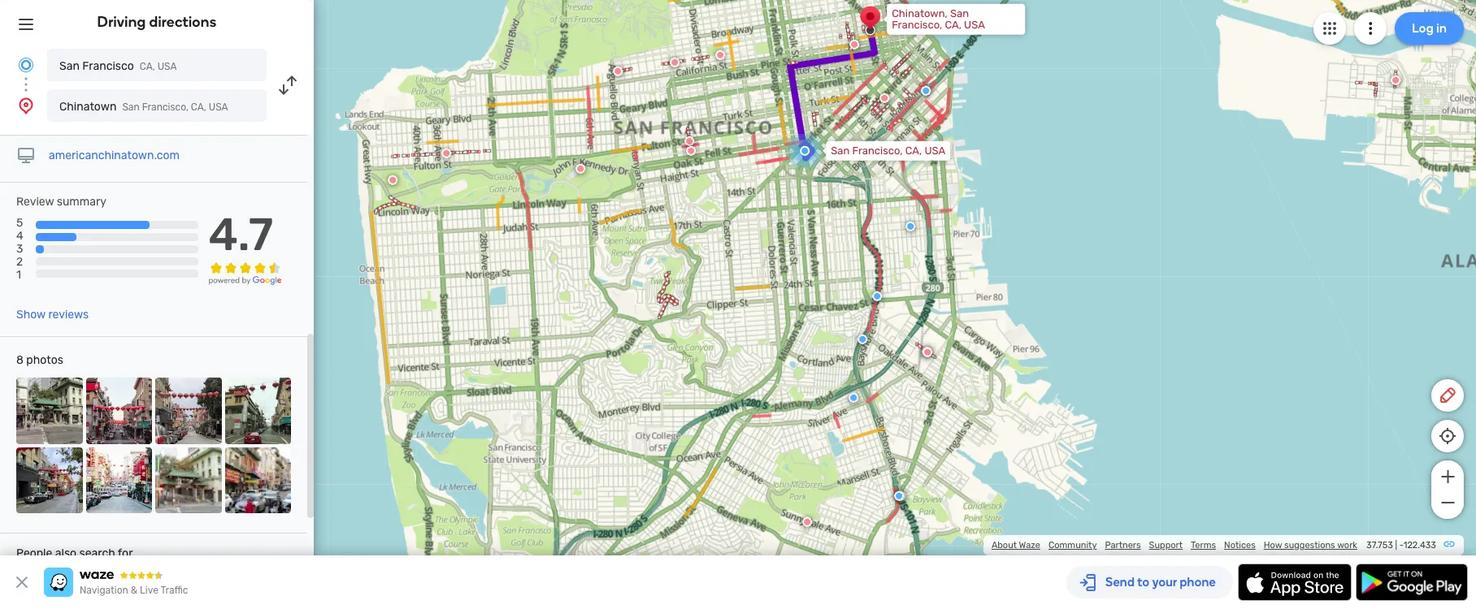 Task type: vqa. For each thing, say whether or not it's contained in the screenshot.
the recenter image
no



Task type: describe. For each thing, give the bounding box(es) containing it.
americanchinatown.com link
[[49, 149, 180, 163]]

notices
[[1224, 541, 1256, 551]]

also
[[55, 547, 77, 561]]

5 4 3 2 1
[[16, 216, 23, 283]]

4.7
[[209, 208, 273, 262]]

people
[[16, 547, 52, 561]]

computer image
[[16, 146, 36, 166]]

image 1 of chinatown, sf image
[[16, 378, 83, 444]]

37.753 | -122.433
[[1367, 541, 1437, 551]]

2 vertical spatial police image
[[895, 492, 904, 501]]

4
[[16, 229, 23, 243]]

notices link
[[1224, 541, 1256, 551]]

francisco, for chinatown
[[142, 102, 189, 113]]

chinatown, san francisco, ca, usa
[[892, 7, 985, 31]]

for
[[118, 547, 133, 561]]

chinatown,
[[892, 7, 948, 19]]

terms
[[1191, 541, 1216, 551]]

current location image
[[16, 55, 36, 75]]

photos
[[26, 354, 63, 368]]

san inside chinatown, san francisco, ca, usa
[[950, 7, 969, 19]]

chinatown
[[59, 100, 117, 114]]

terms link
[[1191, 541, 1216, 551]]

ca, inside chinatown, san francisco, ca, usa
[[945, 18, 962, 31]]

driving directions
[[97, 13, 217, 31]]

traffic
[[161, 585, 188, 597]]

image 2 of chinatown, sf image
[[86, 378, 152, 444]]

review
[[16, 195, 54, 209]]

review summary
[[16, 195, 107, 209]]

usa inside san francisco ca, usa
[[157, 61, 177, 72]]

how suggestions work link
[[1264, 541, 1358, 551]]

live
[[140, 585, 158, 597]]

about
[[992, 541, 1017, 551]]

link image
[[1443, 538, 1456, 551]]

show reviews
[[16, 308, 89, 322]]

americanchinatown.com
[[49, 149, 180, 163]]

summary
[[57, 195, 107, 209]]

image 6 of chinatown, sf image
[[86, 448, 152, 514]]

x image
[[12, 573, 32, 593]]

zoom in image
[[1438, 467, 1458, 487]]

about waze link
[[992, 541, 1041, 551]]

37.753
[[1367, 541, 1393, 551]]

search
[[79, 547, 115, 561]]



Task type: locate. For each thing, give the bounding box(es) containing it.
zoom out image
[[1438, 494, 1458, 513]]

san francisco, ca, usa
[[831, 144, 946, 157]]

2 vertical spatial francisco,
[[852, 144, 903, 157]]

1 vertical spatial police image
[[849, 393, 859, 403]]

suggestions
[[1285, 541, 1336, 551]]

about waze community partners support terms notices how suggestions work
[[992, 541, 1358, 551]]

francisco,
[[892, 18, 942, 31], [142, 102, 189, 113], [852, 144, 903, 157]]

image 4 of chinatown, sf image
[[225, 378, 291, 444]]

road closed image
[[850, 40, 860, 49], [670, 58, 680, 67], [880, 93, 890, 103], [685, 136, 695, 146], [576, 164, 586, 174], [388, 175, 398, 185], [923, 348, 933, 358], [803, 518, 812, 527]]

how
[[1264, 541, 1282, 551]]

0 horizontal spatial police image
[[849, 393, 859, 403]]

francisco, inside chinatown san francisco, ca, usa
[[142, 102, 189, 113]]

san
[[950, 7, 969, 19], [59, 59, 80, 73], [122, 102, 140, 113], [831, 144, 850, 157]]

image 5 of chinatown, sf image
[[16, 448, 83, 514]]

0 vertical spatial francisco,
[[892, 18, 942, 31]]

1 horizontal spatial police image
[[873, 140, 882, 150]]

3
[[16, 243, 23, 256]]

work
[[1338, 541, 1358, 551]]

122.433
[[1404, 541, 1437, 551]]

show
[[16, 308, 46, 322]]

reviews
[[48, 308, 89, 322]]

francisco
[[82, 59, 134, 73]]

8 photos
[[16, 354, 63, 368]]

people also search for
[[16, 547, 133, 561]]

partners
[[1105, 541, 1141, 551]]

2
[[16, 256, 23, 269]]

chinatown san francisco, ca, usa
[[59, 100, 228, 114]]

5
[[16, 216, 23, 230]]

ca,
[[945, 18, 962, 31], [140, 61, 155, 72], [191, 102, 206, 113], [905, 144, 922, 157]]

road closed image
[[716, 50, 725, 60], [613, 66, 623, 76], [1391, 75, 1401, 85], [686, 146, 696, 156], [442, 149, 451, 158], [922, 347, 932, 357]]

navigation & live traffic
[[80, 585, 188, 597]]

image 8 of chinatown, sf image
[[225, 448, 291, 514]]

8
[[16, 354, 24, 368]]

police image
[[873, 140, 882, 150], [849, 393, 859, 403], [895, 492, 904, 501]]

pencil image
[[1438, 386, 1458, 406]]

francisco, inside chinatown, san francisco, ca, usa
[[892, 18, 942, 31]]

police image
[[921, 86, 931, 96], [906, 222, 916, 231], [873, 292, 882, 301], [858, 335, 868, 345], [896, 492, 906, 501]]

location image
[[16, 96, 36, 115]]

&
[[131, 585, 138, 597]]

support link
[[1149, 541, 1183, 551]]

san francisco ca, usa
[[59, 59, 177, 73]]

0 vertical spatial police image
[[873, 140, 882, 150]]

ca, inside chinatown san francisco, ca, usa
[[191, 102, 206, 113]]

francisco, for chinatown,
[[892, 18, 942, 31]]

ca, inside san francisco ca, usa
[[140, 61, 155, 72]]

image 7 of chinatown, sf image
[[155, 448, 222, 514]]

2 horizontal spatial police image
[[895, 492, 904, 501]]

support
[[1149, 541, 1183, 551]]

waze
[[1019, 541, 1041, 551]]

community link
[[1049, 541, 1097, 551]]

san inside chinatown san francisco, ca, usa
[[122, 102, 140, 113]]

usa inside chinatown san francisco, ca, usa
[[209, 102, 228, 113]]

|
[[1396, 541, 1398, 551]]

community
[[1049, 541, 1097, 551]]

usa
[[964, 18, 985, 31], [157, 61, 177, 72], [209, 102, 228, 113], [925, 144, 946, 157]]

image 3 of chinatown, sf image
[[155, 378, 222, 444]]

1
[[16, 269, 21, 283]]

navigation
[[80, 585, 128, 597]]

partners link
[[1105, 541, 1141, 551]]

-
[[1400, 541, 1404, 551]]

usa inside chinatown, san francisco, ca, usa
[[964, 18, 985, 31]]

directions
[[149, 13, 217, 31]]

driving
[[97, 13, 146, 31]]

1 vertical spatial francisco,
[[142, 102, 189, 113]]



